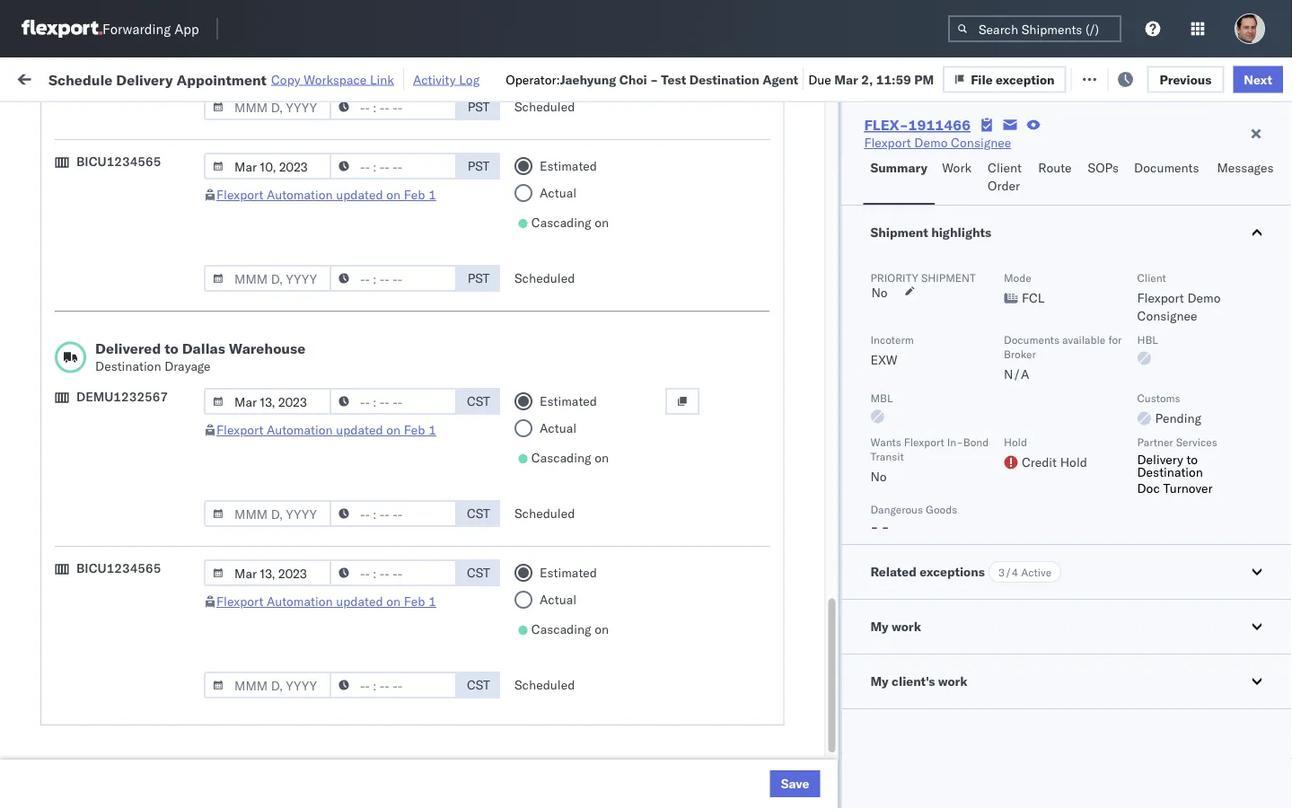 Task type: describe. For each thing, give the bounding box(es) containing it.
1 flexport automation updated on feb 1 button from the top
[[217, 187, 436, 203]]

next
[[1244, 71, 1273, 87]]

snooze
[[487, 147, 522, 160]]

confirm delivery for 11:00
[[41, 600, 137, 615]]

available
[[1063, 333, 1106, 346]]

4 ocean lcl from the top
[[550, 640, 612, 656]]

highlights
[[932, 225, 992, 240]]

bicu1234565 for pst
[[76, 154, 161, 169]]

mar right 10:44
[[382, 482, 406, 498]]

warehouse
[[229, 340, 306, 358]]

3 confirm pickup from los angeles, ca link from the top
[[41, 629, 255, 665]]

bleckmann for 10:44 am pst, mar 3, 2023
[[990, 482, 1054, 498]]

1 flex-2060357 from the top
[[992, 521, 1085, 537]]

fcl for 11:59 pm pst, mar 2, 2023
[[590, 403, 613, 419]]

bookings test consignee up consignee "button"
[[783, 126, 927, 142]]

mar down 11:59 pm pst, feb 27, 2023
[[381, 363, 405, 379]]

consignee inside consignee "button"
[[783, 147, 835, 160]]

2 flex-2060357 from the top
[[992, 561, 1085, 577]]

1 cascading on from the top
[[532, 215, 609, 230]]

confirm for 11:00 pm pst, mar 6, 2023
[[41, 600, 87, 615]]

confirm pickup from los angeles, ca link for 9:30 am pst, feb 24, 2023
[[41, 155, 255, 191]]

Search Work text field
[[689, 64, 885, 91]]

ocean fcl for 11:59 pm pst, feb 23, 2023
[[550, 126, 613, 142]]

cascading for 2nd flexport automation updated on feb 1 button from the top of the page
[[532, 450, 592, 466]]

confirm pickup from los angeles, ca for 9:30
[[41, 156, 235, 190]]

proof
[[85, 244, 116, 260]]

10:44
[[289, 482, 324, 498]]

pending
[[1156, 411, 1202, 426]]

2 honeywell - test account from the left
[[783, 166, 931, 181]]

bookings test consignee up exw
[[783, 324, 927, 340]]

for inside documents available for broker n/a
[[1109, 333, 1122, 346]]

1 mmm d, yyyy text field from the top
[[204, 388, 331, 415]]

work button
[[935, 152, 981, 205]]

ocean for 9:30 am pst, feb 24, 2023
[[550, 166, 587, 181]]

1 schedule pickup from los angeles, ca button from the top
[[41, 313, 255, 351]]

client flexport demo consignee incoterm exw
[[871, 271, 1221, 368]]

bookings test consignee up shipment
[[783, 205, 927, 221]]

1 b.v from the top
[[943, 442, 962, 458]]

1 air from the top
[[550, 442, 566, 458]]

10:44 am pst, mar 3, 2023
[[289, 482, 455, 498]]

angeles, for schedule pickup from los angeles, ca link related to schedule pickup from los angeles, ca button associated with 11:59 pm pst, mar 3, 2023
[[193, 512, 242, 527]]

8 ocean from the top
[[550, 640, 587, 656]]

ocean for 11:59 pm pst, feb 23, 2023
[[550, 126, 587, 142]]

work,
[[188, 111, 217, 125]]

3 products from the top
[[699, 601, 750, 616]]

confirm for 1:00 am pst, mar 7, 2023
[[41, 670, 87, 685]]

track
[[477, 70, 506, 85]]

updated for third flexport automation updated on feb 1 button from the top of the page
[[336, 594, 383, 610]]

3 confirm from the top
[[41, 204, 87, 220]]

flexport inside client flexport demo consignee incoterm exw
[[1138, 290, 1185, 306]]

2 segu6076363 from the top
[[1107, 640, 1195, 655]]

2097290
[[1030, 442, 1085, 458]]

1 confirm delivery button from the top
[[41, 203, 137, 223]]

1:00
[[289, 680, 317, 695]]

1911466 for third schedule pickup from los angeles, ca button from the bottom's schedule pickup from los angeles, ca link
[[1030, 324, 1085, 340]]

2 mmm d, yyyy text field from the top
[[204, 153, 331, 180]]

schedule delivery appointment link for second schedule delivery appointment button from the bottom of the page
[[41, 559, 221, 577]]

1 honeywell from the left
[[667, 166, 726, 181]]

4 lcl from the top
[[590, 640, 612, 656]]

bookings down client name
[[667, 205, 719, 221]]

3 confirm pickup from los angeles, ca from the top
[[41, 630, 235, 664]]

container numbers
[[1107, 140, 1155, 168]]

1 ag from the left
[[843, 245, 860, 261]]

message
[[261, 70, 311, 85]]

automation for third flexport automation updated on feb 1 button from the bottom of the page
[[267, 187, 333, 203]]

1 vertical spatial no
[[872, 285, 888, 300]]

client inside client flexport demo consignee incoterm exw
[[1138, 271, 1167, 284]]

estimated for third flexport automation updated on feb 1 button from the bottom of the page
[[540, 158, 597, 174]]

action
[[1231, 70, 1271, 85]]

import
[[151, 70, 192, 85]]

schedule for third schedule pickup from los angeles, ca button from the bottom
[[41, 314, 94, 330]]

snoozed : no
[[372, 111, 436, 125]]

from for 10:44 am pst, mar 3, 2023
[[140, 472, 166, 488]]

1 confirm delivery link from the top
[[41, 203, 137, 221]]

amsterdam for schedule pickup from amsterdam airport schiphol, haarlemmermeer, netherlands
[[169, 472, 235, 488]]

schedule for schedule pickup from amsterdam airport schiphol, haarlemmermeer, netherlands button
[[41, 472, 94, 488]]

mmm d, yyyy text field for demu1232567
[[204, 500, 331, 527]]

1919147
[[1030, 284, 1085, 300]]

2 products from the top
[[699, 561, 750, 577]]

pst, up 9:00 am pst, feb 25, 2023
[[351, 205, 379, 221]]

--
[[1224, 284, 1239, 300]]

4 products, from the top
[[816, 640, 871, 656]]

1 otter products - test account from the top
[[667, 521, 839, 537]]

1 -- : -- -- text field from the top
[[330, 93, 457, 120]]

bicu1234565, for third schedule pickup from los angeles, ca button from the bottom's schedule pickup from los angeles, ca link
[[1107, 323, 1195, 339]]

2 integration test account - on ag from the left
[[783, 245, 977, 261]]

1 on from the left
[[821, 245, 839, 261]]

credit
[[1022, 455, 1057, 470]]

4 mabltest1 from the top
[[1224, 640, 1293, 656]]

n/a
[[1004, 367, 1030, 382]]

mar up 11:00 pm pst, mar 6, 2023
[[381, 561, 405, 577]]

pst, down 10:44 am pst, mar 3, 2023
[[350, 521, 378, 537]]

ca for schedule pickup from los angeles, ca link related to schedule pickup from los angeles, ca button related to 11:59 pm pst, mar 2, 2023
[[41, 371, 58, 387]]

bookings left priority
[[783, 284, 836, 300]]

schedule for 4th schedule delivery appointment button from the bottom of the page
[[41, 402, 94, 418]]

3 resize handle column header from the left
[[519, 139, 541, 809]]

schedule pickup from los angeles, ca button for 11:59 pm pst, mar 2, 2023
[[41, 353, 255, 390]]

11:59 for second schedule delivery appointment button from the bottom of the page
[[289, 561, 324, 577]]

pst, up 11:59 pm pst, feb 27, 2023
[[343, 245, 371, 261]]

copy workspace link button
[[271, 71, 394, 87]]

messages
[[1218, 160, 1274, 176]]

batch action button
[[1165, 64, 1282, 91]]

demo123 for 11:59 pm pst, feb 23, 2023
[[1224, 126, 1284, 142]]

appointment for schedule delivery appointment link associated with fourth schedule delivery appointment button from the top
[[147, 758, 221, 773]]

pst, down 7:56 am pst, mar 7, 2023
[[343, 759, 371, 774]]

pm down 9:00 am pst, feb 25, 2023
[[327, 284, 347, 300]]

688
[[350, 70, 373, 85]]

shipment
[[871, 225, 929, 240]]

3/4
[[999, 566, 1019, 579]]

ocean for 11:59 pm pst, mar 2, 2023
[[550, 403, 587, 419]]

container numbers button
[[1098, 136, 1197, 168]]

3 flex-2060357 from the top
[[992, 601, 1085, 616]]

bookings test consignee up incoterm
[[783, 284, 927, 300]]

pm for the confirm pickup from los angeles, ca button corresponding to 11:59 pm pst, feb 23, 2023
[[327, 126, 347, 142]]

4 schedule delivery appointment button from the top
[[41, 757, 221, 777]]

client order
[[988, 160, 1022, 194]]

filtered by:
[[18, 110, 82, 126]]

filtered
[[18, 110, 62, 126]]

exw
[[871, 352, 898, 368]]

bookings test consignee up name
[[667, 126, 810, 142]]

2 flexport automation updated on feb 1 button from the top
[[217, 422, 436, 438]]

route button
[[1032, 152, 1081, 205]]

bookings test consignee up mbl
[[783, 363, 927, 379]]

save
[[781, 776, 810, 792]]

karl for 7:56 am pst, mar 7, 2023
[[783, 719, 806, 735]]

pst, right 10:44
[[351, 482, 379, 498]]

airport for schedule
[[41, 490, 81, 506]]

incoterm
[[871, 333, 914, 346]]

in
[[268, 111, 278, 125]]

maeu1234567
[[1107, 165, 1198, 181]]

0 vertical spatial 1911466
[[909, 116, 971, 134]]

amsterdam for confirm pickup from amsterdam airport schiphol, haarlemmermeer, netherlands
[[162, 670, 228, 685]]

1 bleckmann from the top
[[990, 442, 1054, 458]]

app
[[174, 20, 199, 37]]

9:00
[[289, 245, 317, 261]]

flex id
[[963, 147, 997, 160]]

2, for schedule pickup from los angeles, ca
[[408, 363, 419, 379]]

166 on track
[[432, 70, 506, 85]]

operator: jaehyung choi - test destination agent
[[506, 71, 799, 87]]

27,
[[406, 284, 426, 300]]

mar up 10:44 am pst, mar 3, 2023
[[381, 403, 405, 419]]

pst, up 11:00 pm pst, mar 6, 2023
[[350, 561, 378, 577]]

delivery inside partner services delivery to destination doc turnover dangerous goods - -
[[1138, 452, 1184, 468]]

shipment highlights button
[[842, 206, 1293, 260]]

0 vertical spatial my work
[[18, 65, 98, 90]]

confirm delivery for 7:56
[[41, 718, 137, 734]]

3 pst from the top
[[468, 270, 490, 286]]

9:30 am pst, feb 24, 2023
[[289, 166, 453, 181]]

my for my work button
[[871, 619, 889, 635]]

schedule delivery appointment for 2nd schedule delivery appointment button from the top schedule delivery appointment link
[[41, 442, 221, 457]]

4 llc from the top
[[874, 640, 896, 656]]

schedule pickup from los angeles, ca link for schedule pickup from los angeles, ca button related to 11:59 pm pst, mar 2, 2023
[[41, 353, 255, 389]]

lcl for 11:00 pm pst, mar 6, 2023
[[590, 601, 612, 616]]

services
[[1177, 435, 1218, 449]]

doc
[[1138, 481, 1160, 496]]

24,
[[399, 166, 419, 181]]

1 international from the top
[[866, 442, 939, 458]]

3 otter products - test account from the top
[[667, 601, 839, 616]]

1 karl lagerfeld international b.v c/o bleckmann from the top
[[783, 442, 1054, 458]]

air for 1:00 am pst, mar 7, 2023
[[550, 680, 566, 695]]

confirm pickup from los angeles, ca for 11:59
[[41, 116, 235, 150]]

11:59 pm pst, mar 3, 2023 for schedule pickup from los angeles, ca
[[289, 521, 454, 537]]

bookings test consignee down name
[[667, 205, 810, 221]]

copy
[[271, 71, 301, 87]]

pickup for 9:30 am pst, feb 24, 2023
[[90, 156, 129, 172]]

priority
[[871, 271, 919, 284]]

work inside button
[[892, 619, 922, 635]]

6:00
[[289, 759, 317, 774]]

partner services delivery to destination doc turnover dangerous goods - -
[[871, 435, 1218, 535]]

my work button
[[842, 600, 1293, 654]]

batch action
[[1193, 70, 1271, 85]]

11:59 pm pst, feb 27, 2023
[[289, 284, 460, 300]]

save button
[[770, 771, 821, 798]]

0 horizontal spatial work
[[51, 65, 98, 90]]

credit hold
[[1022, 455, 1088, 470]]

2 -- : -- -- text field from the top
[[330, 388, 457, 415]]

schedule pickup from amsterdam airport schiphol, haarlemmermeer, netherlands button
[[41, 471, 255, 524]]

deadline
[[289, 147, 333, 160]]

llc for schedule pickup from los angeles, ca
[[874, 521, 896, 537]]

3 cascading on from the top
[[532, 622, 609, 637]]

4 2060357 from the top
[[1030, 640, 1085, 656]]

confirm delivery link for 7:56 am pst, mar 7, 2023
[[41, 717, 137, 735]]

sops button
[[1081, 152, 1128, 205]]

3 confirm pickup from los angeles, ca button from the top
[[41, 629, 255, 667]]

1911408 for 12:00 am pst, feb 25, 2023
[[1030, 205, 1085, 221]]

schedule delivery appointment link for 2nd schedule delivery appointment button from the top
[[41, 441, 221, 459]]

otter products, llc for schedule delivery appointment
[[783, 561, 896, 577]]

bookings left mbl
[[783, 403, 836, 419]]

pm for schedule pickup from los angeles, ca button related to 11:59 pm pst, mar 2, 2023
[[327, 363, 347, 379]]

3 mmm d, yyyy text field from the top
[[204, 265, 331, 292]]

9 resize handle column header from the left
[[1247, 139, 1268, 809]]

pst, left 6,
[[350, 601, 378, 616]]

1 segu6076363 from the top
[[1107, 600, 1195, 616]]

my work inside button
[[871, 619, 922, 635]]

schedule pickup from los angeles, ca for schedule pickup from los angeles, ca link related to schedule pickup from los angeles, ca button related to 11:59 pm pst, mar 2, 2023
[[41, 354, 242, 387]]

11:59 for schedule pickup from los angeles, ca button associated with 11:59 pm pst, mar 3, 2023
[[289, 521, 324, 537]]

mar left 8,
[[374, 759, 398, 774]]

11:59 pm pst, mar 2, 2023 for schedule delivery appointment
[[289, 403, 454, 419]]

mar left 6,
[[381, 601, 405, 616]]

previous
[[1160, 71, 1212, 87]]

from for 11:59 pm pst, mar 3, 2023
[[140, 512, 166, 527]]

(0)
[[311, 70, 334, 85]]

2 schedule delivery appointment button from the top
[[41, 441, 221, 460]]

delivered
[[95, 340, 161, 358]]

appointment for 2nd schedule delivery appointment button from the top schedule delivery appointment link
[[147, 442, 221, 457]]

2 ag from the left
[[959, 245, 977, 261]]

confirm pickup from amsterdam airport schiphol, haarlemmermeer, netherlands link
[[41, 669, 255, 721]]

international for 1:00 am pst, mar 7, 2023
[[866, 680, 939, 695]]

confirm delivery button for 11:00 pm pst, mar 6, 2023
[[41, 599, 137, 619]]

1 vertical spatial hold
[[1061, 455, 1088, 470]]

1 scheduled from the top
[[515, 99, 575, 115]]

automation for third flexport automation updated on feb 1 button from the top of the page
[[267, 594, 333, 610]]

delivered to dallas warehouse destination drayage
[[95, 340, 306, 374]]

risk
[[391, 70, 412, 85]]

2 on from the left
[[937, 245, 956, 261]]

ocean fcl for 11:59 pm pst, feb 27, 2023
[[550, 284, 613, 300]]

client name
[[667, 147, 727, 160]]

mode button
[[541, 143, 640, 161]]

4 -- : -- -- text field from the top
[[330, 560, 457, 587]]

mbl/mawb n
[[1224, 147, 1293, 160]]

1 horizontal spatial destination
[[690, 71, 760, 87]]

4 otter products, llc from the top
[[783, 640, 896, 656]]

am for 1:00
[[320, 680, 340, 695]]

bookings up client name
[[667, 126, 719, 142]]

1 confirm delivery from the top
[[41, 204, 137, 220]]

1 schedule pickup from los angeles, ca link from the top
[[41, 274, 255, 309]]

bookings test consignee up wants
[[783, 403, 927, 419]]

2 cascading on from the top
[[532, 450, 609, 466]]

exceptions
[[920, 564, 985, 580]]

priority shipment
[[871, 271, 976, 284]]

5 resize handle column header from the left
[[753, 139, 774, 809]]

flex-2097290
[[992, 442, 1085, 458]]

scheduled for 2nd flexport automation updated on feb 1 button from the top of the page
[[515, 506, 575, 521]]

flex-1911408 for 11:59 pm pst, feb 23, 2023
[[992, 126, 1085, 142]]

at
[[376, 70, 387, 85]]

integration test account - karl lagerfeld
[[783, 759, 1017, 774]]

0 vertical spatial no
[[421, 111, 436, 125]]

mbl/mawb
[[1224, 147, 1286, 160]]

transit
[[871, 450, 904, 463]]

schedule for 2nd schedule delivery appointment button from the top
[[41, 442, 94, 457]]

pst, up 7:56 am pst, mar 7, 2023
[[343, 680, 371, 695]]

activity log button
[[413, 68, 480, 90]]

0 vertical spatial my
[[18, 65, 47, 90]]

1 honeywell - test account from the left
[[667, 166, 815, 181]]

3 schedule delivery appointment button from the top
[[41, 559, 221, 579]]

pst, down 1:00 am pst, mar 7, 2023
[[343, 719, 371, 735]]

updated for third flexport automation updated on feb 1 button from the bottom of the page
[[336, 187, 383, 203]]

cst for mmm d, yyyy text field corresponding to bicu1234565
[[467, 677, 490, 693]]

mbl
[[871, 391, 893, 405]]

shipment
[[922, 271, 976, 284]]

ocean fcl for 12:00 am pst, feb 25, 2023
[[550, 205, 613, 221]]

angeles, for 1st schedule pickup from los angeles, ca link from the top of the page
[[193, 274, 242, 290]]

flexport. image
[[22, 20, 102, 38]]

confirm for 7:56 am pst, mar 7, 2023
[[41, 718, 87, 734]]

7:56 am pst, mar 7, 2023
[[289, 719, 447, 735]]

to inside delivered to dallas warehouse destination drayage
[[165, 340, 178, 358]]

activity log
[[413, 71, 480, 87]]

lagerfeld for 1:00 am pst, mar 7, 2023
[[810, 680, 863, 695]]

integration for 6:00 am pst, mar 8, 2023
[[783, 759, 845, 774]]

log
[[459, 71, 480, 87]]

confirm pickup from amsterdam airport schiphol, haarlemmermeer, netherlands button
[[41, 669, 255, 721]]

angeles, for confirm pickup from los angeles, ca 'link' associated with 9:30 am pst, feb 24, 2023
[[185, 156, 235, 172]]

1 2060357 from the top
[[1030, 521, 1085, 537]]

delivery inside button
[[134, 244, 180, 260]]

confirm pickup from los angeles, ca button for 9:30 am pst, feb 24, 2023
[[41, 155, 255, 193]]

2 2060357 from the top
[[1030, 561, 1085, 577]]

am for 9:30
[[320, 166, 340, 181]]

3 2060357 from the top
[[1030, 601, 1085, 616]]



Task type: vqa. For each thing, say whether or not it's contained in the screenshot.


Task type: locate. For each thing, give the bounding box(es) containing it.
0 vertical spatial airport
[[41, 490, 81, 506]]

MMM D, YYYY text field
[[204, 388, 331, 415], [204, 500, 331, 527], [204, 672, 331, 699]]

1 vertical spatial bicu1234565, demu1232567
[[1107, 363, 1290, 379]]

1 vertical spatial flex-1911408
[[992, 205, 1085, 221]]

pst, down 11:59 pm pst, feb 27, 2023
[[350, 363, 378, 379]]

1 vertical spatial automation
[[267, 422, 333, 438]]

am right 9:00
[[320, 245, 340, 261]]

products
[[699, 521, 750, 537], [699, 561, 750, 577], [699, 601, 750, 616], [699, 640, 750, 656]]

0 vertical spatial estimated
[[540, 158, 597, 174]]

schedule for schedule pickup from los angeles, ca button related to 11:59 pm pst, mar 2, 2023
[[41, 354, 94, 369]]

2 vertical spatial flex-1911466
[[992, 363, 1085, 379]]

0 horizontal spatial work
[[195, 70, 226, 85]]

3 mabltest1 from the top
[[1224, 601, 1293, 616]]

1 vertical spatial 11:59 pm pst, mar 2, 2023
[[289, 403, 454, 419]]

2 air from the top
[[550, 680, 566, 695]]

angeles, for 11:59 pm pst, feb 23, 2023's confirm pickup from los angeles, ca 'link'
[[185, 116, 235, 132]]

fcl
[[590, 126, 613, 142], [590, 205, 613, 221], [590, 284, 613, 300], [1022, 290, 1045, 306], [590, 403, 613, 419]]

2 pst from the top
[[468, 158, 490, 174]]

from inside schedule pickup from amsterdam airport schiphol, haarlemmermeer, netherlands
[[140, 472, 166, 488]]

0 horizontal spatial destination
[[95, 358, 161, 374]]

mabltest1 for schedule delivery appointment
[[1224, 561, 1293, 577]]

schedule pickup from los angeles, ca button for 11:59 pm pst, mar 3, 2023
[[41, 511, 255, 548]]

fcl for 11:59 pm pst, feb 27, 2023
[[590, 284, 613, 300]]

mar up 7:56 am pst, mar 7, 2023
[[374, 680, 398, 695]]

air for 7:56 am pst, mar 7, 2023
[[550, 719, 566, 735]]

5 -- : -- -- text field from the top
[[330, 672, 457, 699]]

25, down 24, on the top left
[[407, 205, 426, 221]]

2 vertical spatial actual
[[540, 592, 577, 608]]

airport inside confirm pickup from amsterdam airport schiphol, haarlemmermeer, netherlands
[[41, 688, 81, 703]]

1 vertical spatial pst
[[468, 158, 490, 174]]

hold
[[1004, 435, 1028, 449], [1061, 455, 1088, 470]]

11:59 for schedule pickup from los angeles, ca button related to 11:59 pm pst, mar 2, 2023
[[289, 363, 324, 379]]

container
[[1107, 140, 1155, 153]]

1 vertical spatial -- : -- -- text field
[[330, 153, 457, 180]]

pickup inside confirm pickup from amsterdam airport schiphol, haarlemmermeer, netherlands
[[90, 670, 129, 685]]

1 vertical spatial my
[[871, 619, 889, 635]]

shipment highlights
[[871, 225, 992, 240]]

1 -- : -- -- text field from the top
[[330, 265, 457, 292]]

2 vertical spatial pst
[[468, 270, 490, 286]]

2 vertical spatial confirm pickup from los angeles, ca button
[[41, 629, 255, 667]]

2 vertical spatial destination
[[1138, 464, 1204, 480]]

mar right due
[[835, 71, 859, 87]]

my down related at bottom
[[871, 619, 889, 635]]

4 products from the top
[[699, 640, 750, 656]]

pm down 10:44 am pst, mar 3, 2023
[[327, 521, 347, 537]]

0 vertical spatial flexport automation updated on feb 1 button
[[217, 187, 436, 203]]

destination for delivery
[[1138, 464, 1204, 480]]

fcl for 12:00 am pst, feb 25, 2023
[[590, 205, 613, 221]]

client order button
[[981, 152, 1032, 205]]

1 vertical spatial confirm pickup from los angeles, ca link
[[41, 155, 255, 191]]

llc for schedule delivery appointment
[[874, 561, 896, 577]]

file exception
[[987, 70, 1071, 85], [971, 71, 1055, 87]]

0 vertical spatial schedule pickup from los angeles, ca button
[[41, 313, 255, 351]]

link
[[370, 71, 394, 87]]

pickup for 10:44 am pst, mar 3, 2023
[[98, 472, 137, 488]]

products, for confirm delivery
[[816, 601, 871, 616]]

flexport automation updated on feb 1 for third flexport automation updated on feb 1 button from the bottom of the page
[[217, 187, 436, 203]]

international for 10:44 am pst, mar 3, 2023
[[866, 482, 939, 498]]

schedule delivery appointment button down confirm pickup from amsterdam airport schiphol, haarlemmermeer, netherlands
[[41, 757, 221, 777]]

honeywell down consignee "button"
[[783, 166, 843, 181]]

work inside button
[[942, 160, 972, 176]]

3 confirm delivery from the top
[[41, 718, 137, 734]]

2 vertical spatial confirm delivery
[[41, 718, 137, 734]]

2 vertical spatial schedule pickup from los angeles, ca button
[[41, 511, 255, 548]]

2 1 from the top
[[429, 422, 436, 438]]

bicu1234565 for cst
[[76, 561, 161, 576]]

6 ca from the top
[[41, 530, 58, 545]]

11:59 pm pst, mar 2, 2023 down 11:59 pm pst, feb 27, 2023
[[289, 363, 454, 379]]

4 karl lagerfeld international b.v c/o bleckmann from the top
[[783, 719, 1054, 735]]

mmm d, yyyy text field down the warehouse
[[204, 388, 331, 415]]

1911466 up flex
[[909, 116, 971, 134]]

bicu1234565, demu1232567 up services on the right of the page
[[1107, 402, 1290, 418]]

1 vertical spatial schiphol,
[[84, 688, 138, 703]]

flex-2097290 button
[[963, 438, 1089, 463], [963, 438, 1089, 463]]

4 schedule pickup from los angeles, ca from the top
[[41, 512, 242, 545]]

0 vertical spatial confirm delivery
[[41, 204, 137, 220]]

0 vertical spatial schiphol,
[[84, 490, 138, 506]]

7 ca from the top
[[41, 648, 58, 664]]

4 c/o from the top
[[966, 719, 987, 735]]

-- : -- -- text field
[[330, 265, 457, 292], [330, 388, 457, 415], [330, 500, 457, 527], [330, 560, 457, 587], [330, 672, 457, 699]]

ocean lcl for 9:30 am pst, feb 24, 2023
[[550, 166, 612, 181]]

2 honeywell from the left
[[783, 166, 843, 181]]

2 ocean from the top
[[550, 166, 587, 181]]

client's
[[892, 674, 935, 689]]

3 bleckmann from the top
[[990, 680, 1054, 695]]

3 ocean lcl from the top
[[550, 601, 612, 616]]

flex
[[963, 147, 983, 160]]

consignee inside "flexport demo consignee" link
[[951, 135, 1012, 150]]

haarlemmermeer, for schedule pickup from amsterdam airport schiphol, haarlemmermeer, netherlands
[[142, 490, 244, 506]]

3 schedule pickup from los angeles, ca button from the top
[[41, 511, 255, 548]]

schedule delivery appointment link for 4th schedule delivery appointment button from the bottom of the page
[[41, 401, 221, 419]]

pm up flex-1911466 link
[[915, 71, 934, 87]]

4 otter products - test account from the top
[[667, 640, 839, 656]]

resize handle column header for deadline button
[[456, 139, 478, 809]]

demo123 down messages button
[[1224, 205, 1284, 221]]

1 vertical spatial confirm delivery button
[[41, 599, 137, 619]]

2,
[[862, 71, 873, 87], [408, 363, 419, 379], [408, 403, 419, 419]]

2 vertical spatial confirm delivery button
[[41, 717, 137, 737]]

pickup for 11:59 pm pst, mar 3, 2023
[[98, 512, 137, 527]]

updated up 12:00 am pst, feb 25, 2023
[[336, 187, 383, 203]]

international for 7:56 am pst, mar 7, 2023
[[866, 719, 939, 735]]

pst, up deadline button
[[350, 126, 378, 142]]

workitem
[[20, 147, 67, 160]]

message (0)
[[261, 70, 334, 85]]

1 vertical spatial 3,
[[408, 521, 419, 537]]

-- : -- -- text field down 11:59 pm pst, feb 23, 2023
[[330, 153, 457, 180]]

angeles, for schedule pickup from los angeles, ca link related to schedule pickup from los angeles, ca button related to 11:59 pm pst, mar 2, 2023
[[193, 354, 242, 369]]

estimated for 2nd flexport automation updated on feb 1 button from the top of the page
[[540, 393, 597, 409]]

1911408 down the route button
[[1030, 205, 1085, 221]]

client inside button
[[988, 160, 1022, 176]]

actual for third flexport automation updated on feb 1 button from the bottom of the page
[[540, 185, 577, 201]]

products, for schedule delivery appointment
[[816, 561, 871, 577]]

2 bicu1234565 from the top
[[76, 561, 161, 576]]

2 vertical spatial 1911466
[[1030, 363, 1085, 379]]

2 schedule pickup from los angeles, ca button from the top
[[41, 353, 255, 390]]

9:00 am pst, feb 25, 2023
[[289, 245, 453, 261]]

otter products, llc for confirm delivery
[[783, 601, 896, 616]]

work right client's
[[939, 674, 968, 689]]

amsterdam inside confirm pickup from amsterdam airport schiphol, haarlemmermeer, netherlands
[[162, 670, 228, 685]]

11:59 pm pst, mar 3, 2023 down 10:44 am pst, mar 3, 2023
[[289, 521, 454, 537]]

2 vertical spatial mmm d, yyyy text field
[[204, 672, 331, 699]]

1 vertical spatial to
[[1187, 452, 1199, 468]]

c/o down bond
[[966, 482, 987, 498]]

schedule
[[49, 70, 113, 88], [41, 274, 94, 290], [41, 314, 94, 330], [41, 354, 94, 369], [41, 402, 94, 418], [41, 442, 94, 457], [41, 472, 94, 488], [41, 512, 94, 527], [41, 560, 94, 576], [41, 758, 94, 773]]

1 1 from the top
[[429, 187, 436, 203]]

goods
[[926, 503, 958, 516]]

ocean for 11:00 pm pst, mar 6, 2023
[[550, 601, 587, 616]]

flex-1919147
[[992, 284, 1085, 300]]

my work down related at bottom
[[871, 619, 922, 635]]

activity
[[413, 71, 456, 87]]

confirm for 9:30 am pst, feb 24, 2023
[[41, 156, 87, 172]]

flexport automation updated on feb 1 for 2nd flexport automation updated on feb 1 button from the top of the page
[[217, 422, 436, 438]]

am for 10:44
[[327, 482, 348, 498]]

0 horizontal spatial my work
[[18, 65, 98, 90]]

4 flex-2060357 from the top
[[992, 640, 1085, 656]]

lcl
[[590, 166, 612, 181], [590, 561, 612, 577], [590, 601, 612, 616], [590, 640, 612, 656]]

2 -- : -- -- text field from the top
[[330, 153, 457, 180]]

bicu1234565, demu1232567 down --
[[1107, 323, 1290, 339]]

b.v for 10:44 am pst, mar 3, 2023
[[943, 482, 962, 498]]

b.v
[[943, 442, 962, 458], [943, 482, 962, 498], [943, 680, 962, 695], [943, 719, 962, 735]]

1 automation from the top
[[267, 187, 333, 203]]

5 ca from the top
[[41, 371, 58, 387]]

2, up 10:44 am pst, mar 3, 2023
[[408, 403, 419, 419]]

actions
[[1225, 147, 1263, 160]]

import work button
[[151, 70, 226, 85]]

1 confirm pickup from los angeles, ca from the top
[[41, 116, 235, 150]]

1 netherlands from the top
[[41, 508, 112, 524]]

4 ocean from the top
[[550, 284, 587, 300]]

2, right due
[[862, 71, 873, 87]]

1 1911408 from the top
[[1030, 126, 1085, 142]]

resize handle column header for mode button
[[636, 139, 658, 809]]

schedule for schedule pickup from los angeles, ca button associated with 11:59 pm pst, mar 3, 2023
[[41, 512, 94, 527]]

destination inside delivered to dallas warehouse destination drayage
[[95, 358, 161, 374]]

no inside wants flexport in-bond transit no
[[871, 469, 887, 485]]

client up hbl
[[1138, 271, 1167, 284]]

for
[[171, 111, 186, 125], [1109, 333, 1122, 346]]

schedule inside schedule pickup from amsterdam airport schiphol, haarlemmermeer, netherlands
[[41, 472, 94, 488]]

9:30
[[289, 166, 317, 181]]

0 vertical spatial hold
[[1004, 435, 1028, 449]]

2 vertical spatial 1
[[429, 594, 436, 610]]

0 vertical spatial flex-1911408
[[992, 126, 1085, 142]]

scheduled
[[515, 99, 575, 115], [515, 270, 575, 286], [515, 506, 575, 521], [515, 677, 575, 693]]

on
[[821, 245, 839, 261], [937, 245, 956, 261]]

4 b.v from the top
[[943, 719, 962, 735]]

to inside partner services delivery to destination doc turnover dangerous goods - -
[[1187, 452, 1199, 468]]

3 bicu1234565, demu1232567 from the top
[[1107, 402, 1290, 418]]

3 b.v from the top
[[943, 680, 962, 695]]

1 horizontal spatial client
[[988, 160, 1022, 176]]

0 vertical spatial confirm delivery link
[[41, 203, 137, 221]]

1 vertical spatial cascading
[[532, 450, 592, 466]]

documents inside documents button
[[1135, 160, 1200, 176]]

work up by:
[[51, 65, 98, 90]]

0 horizontal spatial hold
[[1004, 435, 1028, 449]]

2 international from the top
[[866, 482, 939, 498]]

1 horizontal spatial my work
[[871, 619, 922, 635]]

1 vertical spatial my work
[[871, 619, 922, 635]]

1 vertical spatial mmm d, yyyy text field
[[204, 500, 331, 527]]

from
[[133, 116, 159, 132], [133, 156, 159, 172], [140, 274, 166, 290], [140, 314, 166, 330], [140, 354, 166, 369], [140, 472, 166, 488], [140, 512, 166, 527], [133, 630, 159, 646], [133, 670, 159, 685]]

1 ocean fcl from the top
[[550, 126, 613, 142]]

llc
[[874, 521, 896, 537], [874, 561, 896, 577], [874, 601, 896, 616], [874, 640, 896, 656]]

haarlemmermeer, inside confirm pickup from amsterdam airport schiphol, haarlemmermeer, netherlands
[[142, 688, 244, 703]]

pm down 11:59 pm pst, feb 27, 2023
[[327, 363, 347, 379]]

11:59 pm pst, mar 2, 2023 up 10:44 am pst, mar 3, 2023
[[289, 403, 454, 419]]

2 11:59 pm pst, mar 3, 2023 from the top
[[289, 561, 454, 577]]

no down transit
[[871, 469, 887, 485]]

destination inside partner services delivery to destination doc turnover dangerous goods - -
[[1138, 464, 1204, 480]]

haarlemmermeer,
[[142, 490, 244, 506], [142, 688, 244, 703]]

0 vertical spatial actual
[[540, 185, 577, 201]]

schedule delivery appointment for 4th schedule delivery appointment button from the bottom of the page schedule delivery appointment link
[[41, 402, 221, 418]]

upload proof of delivery
[[41, 244, 180, 260]]

0 vertical spatial bicu1234565
[[76, 154, 161, 169]]

1 c/o from the top
[[966, 442, 987, 458]]

0 vertical spatial 1911408
[[1030, 126, 1085, 142]]

b.v up goods
[[943, 482, 962, 498]]

ocean fcl for 11:59 pm pst, mar 2, 2023
[[550, 403, 613, 419]]

dallas
[[182, 340, 225, 358]]

flexport automation updated on feb 1
[[217, 187, 436, 203], [217, 422, 436, 438], [217, 594, 436, 610]]

1 lcl from the top
[[590, 166, 612, 181]]

to down services on the right of the page
[[1187, 452, 1199, 468]]

1 horizontal spatial to
[[1187, 452, 1199, 468]]

2 lcl from the top
[[590, 561, 612, 577]]

cascading on
[[532, 215, 609, 230], [532, 450, 609, 466], [532, 622, 609, 637]]

pickup for 11:59 pm pst, mar 2, 2023
[[98, 354, 137, 369]]

am right 10:44
[[327, 482, 348, 498]]

otter products, llc for schedule pickup from los angeles, ca
[[783, 521, 896, 537]]

1 vertical spatial schedule pickup from los angeles, ca button
[[41, 353, 255, 390]]

3/4 active
[[999, 566, 1052, 579]]

0 vertical spatial 7,
[[401, 680, 413, 695]]

pickup inside schedule pickup from amsterdam airport schiphol, haarlemmermeer, netherlands
[[98, 472, 137, 488]]

flex-1911466 for third schedule pickup from los angeles, ca button from the bottom
[[992, 324, 1085, 340]]

bicu1234565 down ready
[[76, 154, 161, 169]]

0 vertical spatial demo123
[[1224, 126, 1284, 142]]

0 horizontal spatial for
[[171, 111, 186, 125]]

resize handle column header for container numbers button
[[1193, 139, 1215, 809]]

pickup
[[90, 116, 129, 132], [90, 156, 129, 172], [98, 274, 137, 290], [98, 314, 137, 330], [98, 354, 137, 369], [98, 472, 137, 488], [98, 512, 137, 527], [90, 630, 129, 646], [90, 670, 129, 685]]

2060357
[[1030, 521, 1085, 537], [1030, 561, 1085, 577], [1030, 601, 1085, 616], [1030, 640, 1085, 656]]

2 products, from the top
[[816, 561, 871, 577]]

0 vertical spatial confirm pickup from los angeles, ca button
[[41, 115, 255, 153]]

for left work,
[[171, 111, 186, 125]]

lagerfeld for 7:56 am pst, mar 7, 2023
[[810, 719, 863, 735]]

my up the "filtered" on the left top
[[18, 65, 47, 90]]

demo
[[915, 135, 948, 150], [717, 284, 750, 300], [1188, 290, 1221, 306], [717, 324, 750, 340], [717, 363, 750, 379], [717, 403, 750, 419]]

2 otter products - test account from the top
[[667, 561, 839, 577]]

1 ocean lcl from the top
[[550, 166, 612, 181]]

3 schedule pickup from los angeles, ca link from the top
[[41, 353, 255, 389]]

1 horizontal spatial mode
[[1004, 271, 1032, 284]]

consignee
[[750, 126, 810, 142], [866, 126, 927, 142], [951, 135, 1012, 150], [783, 147, 835, 160], [750, 205, 810, 221], [866, 205, 927, 221], [753, 284, 814, 300], [866, 284, 927, 300], [1138, 308, 1198, 324], [753, 324, 814, 340], [866, 324, 927, 340], [753, 363, 814, 379], [866, 363, 927, 379], [753, 403, 814, 419], [866, 403, 927, 419]]

2 horizontal spatial client
[[1138, 271, 1167, 284]]

confirm inside confirm pickup from amsterdam airport schiphol, haarlemmermeer, netherlands
[[41, 670, 87, 685]]

1 vertical spatial 1911466
[[1030, 324, 1085, 340]]

0 vertical spatial updated
[[336, 187, 383, 203]]

8,
[[401, 759, 413, 774]]

1 vertical spatial 2,
[[408, 363, 419, 379]]

1 schedule delivery appointment from the top
[[41, 402, 221, 418]]

1 horizontal spatial ag
[[959, 245, 977, 261]]

c/o
[[966, 442, 987, 458], [966, 482, 987, 498], [966, 680, 987, 695], [966, 719, 987, 735]]

1 bicu1234565, from the top
[[1107, 323, 1195, 339]]

mode inside button
[[550, 147, 577, 160]]

2 vertical spatial no
[[871, 469, 887, 485]]

confirm pickup from los angeles, ca up confirm pickup from amsterdam airport schiphol, haarlemmermeer, netherlands
[[41, 630, 235, 664]]

1 vertical spatial bicu1234565
[[76, 561, 161, 576]]

my client's work button
[[842, 655, 1293, 709]]

0 vertical spatial 3,
[[409, 482, 420, 498]]

ca for 11:59 pm pst, feb 23, 2023's confirm pickup from los angeles, ca 'link'
[[41, 134, 58, 150]]

2 vertical spatial 3,
[[408, 561, 419, 577]]

flexport automation updated on feb 1 up 10:44
[[217, 422, 436, 438]]

3 cst from the top
[[467, 565, 490, 581]]

am right 6:00
[[320, 759, 340, 774]]

destination
[[690, 71, 760, 87], [95, 358, 161, 374], [1138, 464, 1204, 480]]

11:59 pm pst, mar 3, 2023
[[289, 521, 454, 537], [289, 561, 454, 577]]

2 mmm d, yyyy text field from the top
[[204, 500, 331, 527]]

1 flex-1911408 from the top
[[992, 126, 1085, 142]]

work right import
[[195, 70, 226, 85]]

destination for dallas
[[95, 358, 161, 374]]

schiphol, inside schedule pickup from amsterdam airport schiphol, haarlemmermeer, netherlands
[[84, 490, 138, 506]]

4 schedule delivery appointment link from the top
[[41, 757, 221, 775]]

flex-1977428 button
[[963, 161, 1089, 186], [963, 161, 1089, 186]]

1 horizontal spatial documents
[[1135, 160, 1200, 176]]

0 horizontal spatial ag
[[843, 245, 860, 261]]

destination up turnover
[[1138, 464, 1204, 480]]

2 vertical spatial estimated
[[540, 565, 597, 581]]

5 confirm from the top
[[41, 630, 87, 646]]

bond
[[964, 435, 989, 449]]

0 vertical spatial amsterdam
[[169, 472, 235, 488]]

international
[[866, 442, 939, 458], [866, 482, 939, 498], [866, 680, 939, 695], [866, 719, 939, 735]]

0 vertical spatial mmm d, yyyy text field
[[204, 388, 331, 415]]

work
[[195, 70, 226, 85], [942, 160, 972, 176]]

due mar 2, 11:59 pm
[[809, 71, 934, 87]]

flexport automation updated on feb 1 for third flexport automation updated on feb 1 button from the top of the page
[[217, 594, 436, 610]]

2 demo123 from the top
[[1224, 205, 1284, 221]]

progress
[[280, 111, 325, 125]]

mabltest1
[[1224, 521, 1293, 537], [1224, 561, 1293, 577], [1224, 601, 1293, 616], [1224, 640, 1293, 656]]

3 flexport automation updated on feb 1 button from the top
[[217, 594, 436, 610]]

confirm delivery link for 11:00 pm pst, mar 6, 2023
[[41, 599, 137, 617]]

bicu1234565 down schedule pickup from amsterdam airport schiphol, haarlemmermeer, netherlands
[[76, 561, 161, 576]]

1 vertical spatial mode
[[1004, 271, 1032, 284]]

wants
[[871, 435, 902, 449]]

4 air from the top
[[550, 759, 566, 774]]

mmm d, yyyy text field down 10:44
[[204, 500, 331, 527]]

workitem button
[[11, 143, 261, 161]]

1 integration test account - on ag from the left
[[667, 245, 860, 261]]

karl lagerfeld international b.v c/o bleckmann for 10:44 am pst, mar 3, 2023
[[783, 482, 1054, 498]]

b.v for 7:56 am pst, mar 7, 2023
[[943, 719, 962, 735]]

1 vertical spatial confirm pickup from los angeles, ca button
[[41, 155, 255, 193]]

flexport demo consignee link
[[865, 134, 1012, 152]]

2 vertical spatial work
[[939, 674, 968, 689]]

2 haarlemmermeer, from the top
[[142, 688, 244, 703]]

0 horizontal spatial documents
[[1004, 333, 1060, 346]]

from inside confirm pickup from amsterdam airport schiphol, haarlemmermeer, netherlands
[[133, 670, 159, 685]]

snoozed
[[372, 111, 413, 125]]

demo inside client flexport demo consignee incoterm exw
[[1188, 290, 1221, 306]]

netherlands inside confirm pickup from amsterdam airport schiphol, haarlemmermeer, netherlands
[[41, 706, 112, 721]]

client up order
[[988, 160, 1022, 176]]

1 products from the top
[[699, 521, 750, 537]]

0 vertical spatial 2,
[[862, 71, 873, 87]]

4 mmm d, yyyy text field from the top
[[204, 560, 331, 587]]

1
[[429, 187, 436, 203], [429, 422, 436, 438], [429, 594, 436, 610]]

honeywell down client name
[[667, 166, 726, 181]]

bicu1234565, for schedule pickup from los angeles, ca link related to schedule pickup from los angeles, ca button related to 11:59 pm pst, mar 2, 2023
[[1107, 363, 1195, 379]]

amsterdam inside schedule pickup from amsterdam airport schiphol, haarlemmermeer, netherlands
[[169, 472, 235, 488]]

1 right 6,
[[429, 594, 436, 610]]

mar
[[835, 71, 859, 87], [381, 363, 405, 379], [381, 403, 405, 419], [382, 482, 406, 498], [381, 521, 405, 537], [381, 561, 405, 577], [381, 601, 405, 616], [374, 680, 398, 695], [374, 719, 398, 735], [374, 759, 398, 774]]

1 schedule delivery appointment link from the top
[[41, 401, 221, 419]]

2 confirm from the top
[[41, 156, 87, 172]]

3 ca from the top
[[41, 292, 58, 308]]

1 products, from the top
[[816, 521, 871, 537]]

2 scheduled from the top
[[515, 270, 575, 286]]

3 karl lagerfeld international b.v c/o bleckmann from the top
[[783, 680, 1054, 695]]

resize handle column header for flex id button
[[1076, 139, 1098, 809]]

automation up 1:00
[[267, 594, 333, 610]]

llc for confirm delivery
[[874, 601, 896, 616]]

1 vertical spatial updated
[[336, 422, 383, 438]]

haarlemmermeer, inside schedule pickup from amsterdam airport schiphol, haarlemmermeer, netherlands
[[142, 490, 244, 506]]

confirm pickup from los angeles, ca link
[[41, 115, 255, 151], [41, 155, 255, 191], [41, 629, 255, 665]]

Search Shipments (/) text field
[[949, 15, 1122, 42]]

25, up 27,
[[399, 245, 419, 261]]

workspace
[[304, 71, 367, 87]]

angeles, for first confirm pickup from los angeles, ca 'link' from the bottom
[[185, 630, 235, 646]]

schedule delivery appointment down delivered
[[41, 402, 221, 418]]

2 vertical spatial 2,
[[408, 403, 419, 419]]

1 vertical spatial airport
[[41, 688, 81, 703]]

mmm d, yyyy text field down the in
[[204, 153, 331, 180]]

scheduled for third flexport automation updated on feb 1 button from the top of the page
[[515, 677, 575, 693]]

schedule delivery appointment link down delivered
[[41, 401, 221, 419]]

resize handle column header
[[257, 139, 278, 809], [456, 139, 478, 809], [519, 139, 541, 809], [636, 139, 658, 809], [753, 139, 774, 809], [932, 139, 954, 809], [1076, 139, 1098, 809], [1193, 139, 1215, 809], [1247, 139, 1268, 809]]

6 confirm from the top
[[41, 670, 87, 685]]

mode right the snooze
[[550, 147, 577, 160]]

2 flex-1911408 from the top
[[992, 205, 1085, 221]]

my inside button
[[871, 674, 889, 689]]

demo123 up mbl/mawb n button
[[1224, 126, 1284, 142]]

mode down shipment highlights button
[[1004, 271, 1032, 284]]

MMM D, YYYY text field
[[204, 93, 331, 120], [204, 153, 331, 180], [204, 265, 331, 292], [204, 560, 331, 587]]

netherlands for schedule
[[41, 508, 112, 524]]

c/o right in- in the right bottom of the page
[[966, 442, 987, 458]]

2 confirm delivery from the top
[[41, 600, 137, 615]]

products, for schedule pickup from los angeles, ca
[[816, 521, 871, 537]]

2 vertical spatial bicu1234565,
[[1107, 402, 1195, 418]]

2 11:59 pm pst, mar 2, 2023 from the top
[[289, 403, 454, 419]]

3 updated from the top
[[336, 594, 383, 610]]

0 vertical spatial 1
[[429, 187, 436, 203]]

6,
[[408, 601, 419, 616]]

1 ocean from the top
[[550, 126, 587, 142]]

netherlands inside schedule pickup from amsterdam airport schiphol, haarlemmermeer, netherlands
[[41, 508, 112, 524]]

confirm for 11:59 pm pst, feb 23, 2023
[[41, 116, 87, 132]]

work up client's
[[892, 619, 922, 635]]

am right 12:00
[[327, 205, 348, 221]]

1911466 down 1919147
[[1030, 324, 1085, 340]]

0 horizontal spatial to
[[165, 340, 178, 358]]

blocked,
[[220, 111, 265, 125]]

1 horizontal spatial hold
[[1061, 455, 1088, 470]]

1 up 10:44 am pst, mar 3, 2023
[[429, 422, 436, 438]]

mar down 10:44 am pst, mar 3, 2023
[[381, 521, 405, 537]]

confirm delivery button
[[41, 203, 137, 223], [41, 599, 137, 619], [41, 717, 137, 737]]

consignee inside client flexport demo consignee incoterm exw
[[1138, 308, 1198, 324]]

summary
[[871, 160, 928, 176]]

-- : -- -- text field down link
[[330, 93, 457, 120]]

confirm pickup from los angeles, ca button down ready
[[41, 155, 255, 193]]

2 vertical spatial cascading on
[[532, 622, 609, 637]]

schedule delivery appointment copy workspace link
[[49, 70, 394, 88]]

2 vertical spatial confirm pickup from los angeles, ca link
[[41, 629, 255, 665]]

upload proof of delivery link
[[41, 243, 180, 261]]

bicu1234565, demu1232567
[[1107, 323, 1290, 339], [1107, 363, 1290, 379], [1107, 402, 1290, 418]]

am right 1:00
[[320, 680, 340, 695]]

updated right 11:00
[[336, 594, 383, 610]]

bookings up consignee "button"
[[783, 126, 836, 142]]

n
[[1289, 147, 1293, 160]]

1 mmm d, yyyy text field from the top
[[204, 93, 331, 120]]

my inside button
[[871, 619, 889, 635]]

fcl for 11:59 pm pst, feb 23, 2023
[[590, 126, 613, 142]]

1 vertical spatial work
[[892, 619, 922, 635]]

2 vertical spatial bicu1234565, demu1232567
[[1107, 402, 1290, 418]]

bookings left exw
[[783, 363, 836, 379]]

3 confirm delivery link from the top
[[41, 717, 137, 735]]

automation for 2nd flexport automation updated on feb 1 button from the top of the page
[[267, 422, 333, 438]]

confirm delivery
[[41, 204, 137, 220], [41, 600, 137, 615], [41, 718, 137, 734]]

flex-1911466 down broker
[[992, 363, 1085, 379]]

ca
[[41, 134, 58, 150], [41, 174, 58, 190], [41, 292, 58, 308], [41, 332, 58, 348], [41, 371, 58, 387], [41, 530, 58, 545], [41, 648, 58, 664]]

1 schedule delivery appointment button from the top
[[41, 401, 221, 421]]

work inside button
[[939, 674, 968, 689]]

1977428
[[1030, 166, 1085, 181]]

3 international from the top
[[866, 680, 939, 695]]

pst,
[[350, 126, 378, 142], [343, 166, 371, 181], [351, 205, 379, 221], [343, 245, 371, 261], [350, 284, 378, 300], [350, 363, 378, 379], [350, 403, 378, 419], [351, 482, 379, 498], [350, 521, 378, 537], [350, 561, 378, 577], [350, 601, 378, 616], [343, 680, 371, 695], [343, 719, 371, 735], [343, 759, 371, 774]]

destination down delivered
[[95, 358, 161, 374]]

11:59 pm pst, mar 2, 2023 for schedule pickup from los angeles, ca
[[289, 363, 454, 379]]

3 estimated from the top
[[540, 565, 597, 581]]

1 vertical spatial flexport automation updated on feb 1 button
[[217, 422, 436, 438]]

1 haarlemmermeer, from the top
[[142, 490, 244, 506]]

2 schedule delivery appointment from the top
[[41, 442, 221, 457]]

my
[[18, 65, 47, 90], [871, 619, 889, 635], [871, 674, 889, 689]]

bicu1234565, up partner
[[1107, 402, 1195, 418]]

flex-2060357 button
[[963, 517, 1089, 542], [963, 517, 1089, 542], [963, 557, 1089, 582], [963, 557, 1089, 582], [963, 596, 1089, 621], [963, 596, 1089, 621], [963, 636, 1089, 661], [963, 636, 1089, 661]]

11:59 pm pst, mar 2, 2023
[[289, 363, 454, 379], [289, 403, 454, 419]]

7, for 1:00 am pst, mar 7, 2023
[[401, 680, 413, 695]]

pst, down 9:00 am pst, feb 25, 2023
[[350, 284, 378, 300]]

ca for 1st schedule pickup from los angeles, ca link from the top of the page
[[41, 292, 58, 308]]

1 vertical spatial amsterdam
[[162, 670, 228, 685]]

0 vertical spatial to
[[165, 340, 178, 358]]

pm for confirm delivery "button" associated with 11:00 pm pst, mar 6, 2023
[[327, 601, 347, 616]]

b.v left bond
[[943, 442, 962, 458]]

schedule delivery appointment button down schedule pickup from amsterdam airport schiphol, haarlemmermeer, netherlands
[[41, 559, 221, 579]]

1 bicu1234565 from the top
[[76, 154, 161, 169]]

-- : -- -- text field
[[330, 93, 457, 120], [330, 153, 457, 180]]

integration for 9:00 am pst, feb 25, 2023
[[783, 245, 845, 261]]

pst, down deadline button
[[343, 166, 371, 181]]

ready
[[137, 111, 168, 125]]

0 vertical spatial pst
[[468, 99, 490, 115]]

flex-1911466 up the summary
[[865, 116, 971, 134]]

netherlands for confirm
[[41, 706, 112, 721]]

schedule delivery appointment down schedule pickup from amsterdam airport schiphol, haarlemmermeer, netherlands
[[41, 560, 221, 576]]

cst for mmm d, yyyy text field for demu1232567
[[467, 506, 490, 521]]

pst for 2nd -- : -- -- text box from the top of the page
[[468, 158, 490, 174]]

schedule for second schedule delivery appointment button from the bottom of the page
[[41, 560, 94, 576]]

airport for confirm
[[41, 688, 81, 703]]

from for 11:59 pm pst, feb 23, 2023
[[133, 116, 159, 132]]

schedule delivery appointment link down confirm pickup from amsterdam airport schiphol, haarlemmermeer, netherlands
[[41, 757, 221, 775]]

netherlands
[[41, 508, 112, 524], [41, 706, 112, 721]]

active
[[1022, 566, 1052, 579]]

flexport inside wants flexport in-bond transit no
[[904, 435, 945, 449]]

confirm pickup from los angeles, ca link for 11:59 pm pst, feb 23, 2023
[[41, 115, 255, 151]]

3, for amsterdam
[[409, 482, 420, 498]]

no down priority
[[872, 285, 888, 300]]

appointment up ready for work, blocked, in progress
[[177, 70, 267, 88]]

mmm d, yyyy text field down 9:00
[[204, 265, 331, 292]]

2 automation from the top
[[267, 422, 333, 438]]

0 vertical spatial confirm delivery button
[[41, 203, 137, 223]]

ca for schedule pickup from los angeles, ca link related to schedule pickup from los angeles, ca button associated with 11:59 pm pst, mar 3, 2023
[[41, 530, 58, 545]]

bookings down consignee "button"
[[783, 205, 836, 221]]

1 confirm pickup from los angeles, ca link from the top
[[41, 115, 255, 151]]

1 11:59 pm pst, mar 2, 2023 from the top
[[289, 363, 454, 379]]

1 for 2nd flexport automation updated on feb 1 button from the top of the page
[[429, 422, 436, 438]]

23,
[[406, 126, 426, 142]]

7, up 8,
[[401, 719, 413, 735]]

0 vertical spatial flexport automation updated on feb 1
[[217, 187, 436, 203]]

documents inside documents available for broker n/a
[[1004, 333, 1060, 346]]

4 ca from the top
[[41, 332, 58, 348]]

no right :
[[421, 111, 436, 125]]

schiphol, inside confirm pickup from amsterdam airport schiphol, haarlemmermeer, netherlands
[[84, 688, 138, 703]]

1 up 12:00 am pst, feb 25, 2023
[[429, 187, 436, 203]]

consignee button
[[774, 143, 936, 161]]

3 llc from the top
[[874, 601, 896, 616]]

2 vertical spatial updated
[[336, 594, 383, 610]]

airport inside schedule pickup from amsterdam airport schiphol, haarlemmermeer, netherlands
[[41, 490, 81, 506]]

1 schedule pickup from los angeles, ca from the top
[[41, 274, 242, 308]]

3 ocean from the top
[[550, 205, 587, 221]]

estimated for third flexport automation updated on feb 1 button from the top of the page
[[540, 565, 597, 581]]

ocean lcl for 11:59 pm pst, mar 3, 2023
[[550, 561, 612, 577]]

related
[[871, 564, 917, 580]]

2 vertical spatial flexport automation updated on feb 1 button
[[217, 594, 436, 610]]

previous button
[[1148, 66, 1225, 93]]

confirm pickup from los angeles, ca link down import
[[41, 115, 255, 151]]

2 netherlands from the top
[[41, 706, 112, 721]]

0 horizontal spatial client
[[667, 147, 696, 160]]

confirm pickup from los angeles, ca down ready
[[41, 156, 235, 190]]

b.v right client's
[[943, 680, 962, 695]]

1 vertical spatial confirm delivery link
[[41, 599, 137, 617]]

mar down 1:00 am pst, mar 7, 2023
[[374, 719, 398, 735]]

bicu1234565, demu1232567 for third schedule pickup from los angeles, ca button from the bottom
[[1107, 323, 1290, 339]]

1 cascading from the top
[[532, 215, 592, 230]]

1 vertical spatial work
[[942, 160, 972, 176]]

pst right 27,
[[468, 270, 490, 286]]

documents for documents available for broker n/a
[[1004, 333, 1060, 346]]

bookings left incoterm
[[783, 324, 836, 340]]

0 vertical spatial 25,
[[407, 205, 426, 221]]

flex-1911466 for schedule pickup from los angeles, ca button related to 11:59 pm pst, mar 2, 2023
[[992, 363, 1085, 379]]

schedule delivery appointment for schedule delivery appointment link for second schedule delivery appointment button from the bottom of the page
[[41, 560, 221, 576]]

0 vertical spatial for
[[171, 111, 186, 125]]

0 vertical spatial flex-1911466
[[865, 116, 971, 134]]

166
[[432, 70, 456, 85]]

1 vertical spatial estimated
[[540, 393, 597, 409]]

pst, up 10:44 am pst, mar 3, 2023
[[350, 403, 378, 419]]

pm for second schedule delivery appointment button from the bottom of the page
[[327, 561, 347, 577]]

flexport automation updated on feb 1 up 12:00
[[217, 187, 436, 203]]

schedule pickup from los angeles, ca for schedule pickup from los angeles, ca link related to schedule pickup from los angeles, ca button associated with 11:59 pm pst, mar 3, 2023
[[41, 512, 242, 545]]

documents for documents
[[1135, 160, 1200, 176]]

schedule pickup from los angeles, ca link for third schedule pickup from los angeles, ca button from the bottom
[[41, 313, 255, 349]]

0 vertical spatial documents
[[1135, 160, 1200, 176]]



